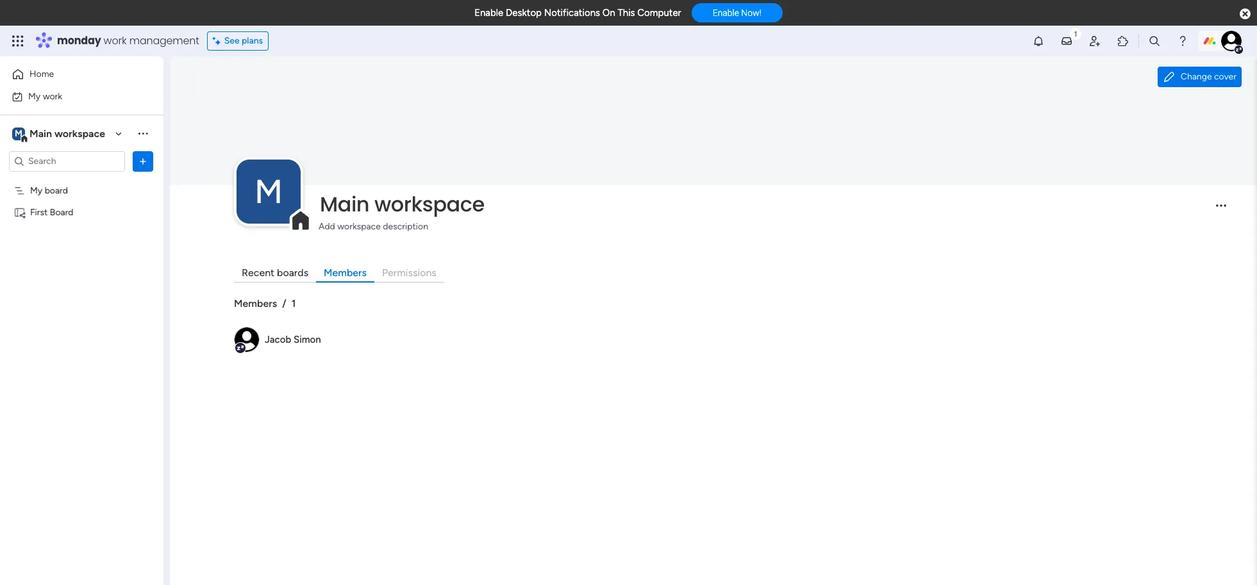 Task type: vqa. For each thing, say whether or not it's contained in the screenshot.
Invite
no



Task type: describe. For each thing, give the bounding box(es) containing it.
desktop
[[506, 7, 542, 19]]

description
[[383, 221, 428, 232]]

list box containing my board
[[0, 177, 164, 396]]

invite members image
[[1089, 35, 1102, 47]]

m for workspace icon
[[15, 128, 22, 139]]

see plans
[[224, 35, 263, 46]]

inbox image
[[1061, 35, 1073, 47]]

jacob
[[265, 334, 291, 345]]

1 image
[[1070, 26, 1082, 41]]

change cover button
[[1158, 67, 1242, 87]]

cover
[[1214, 71, 1237, 82]]

enable now! button
[[692, 3, 783, 23]]

members for members
[[324, 267, 367, 279]]

my work
[[28, 91, 62, 102]]

0 vertical spatial workspace
[[54, 127, 105, 139]]

my board
[[30, 185, 68, 196]]

main workspace inside workspace selection element
[[29, 127, 105, 139]]

workspace image
[[12, 127, 25, 141]]

simon
[[294, 334, 321, 345]]

first board
[[30, 207, 73, 218]]

/
[[282, 297, 286, 310]]

boards
[[277, 267, 308, 279]]

options image
[[137, 155, 149, 168]]

first
[[30, 207, 48, 218]]

board
[[50, 207, 73, 218]]

plans
[[242, 35, 263, 46]]

work for my
[[43, 91, 62, 102]]

m button
[[237, 160, 301, 224]]

on
[[603, 7, 615, 19]]

enable for enable desktop notifications on this computer
[[475, 7, 504, 19]]

main inside workspace selection element
[[29, 127, 52, 139]]

monday
[[57, 33, 101, 48]]

jacob simon image
[[1222, 31, 1242, 51]]

1 vertical spatial main workspace
[[320, 190, 485, 219]]

home
[[29, 69, 54, 80]]



Task type: locate. For each thing, give the bounding box(es) containing it.
0 vertical spatial main workspace
[[29, 127, 105, 139]]

enable left desktop
[[475, 7, 504, 19]]

notifications image
[[1032, 35, 1045, 47]]

members down add
[[324, 267, 367, 279]]

list box
[[0, 177, 164, 396]]

notifications
[[544, 7, 600, 19]]

recent boards
[[242, 267, 308, 279]]

1 horizontal spatial work
[[104, 33, 127, 48]]

workspace
[[54, 127, 105, 139], [374, 190, 485, 219], [337, 221, 381, 232]]

jacob simon link
[[265, 334, 321, 345]]

now!
[[741, 8, 762, 18]]

work right monday
[[104, 33, 127, 48]]

see plans button
[[207, 31, 269, 51]]

members
[[324, 267, 367, 279], [234, 297, 277, 310]]

0 horizontal spatial m
[[15, 128, 22, 139]]

my left board
[[30, 185, 42, 196]]

add workspace description
[[319, 221, 428, 232]]

recent
[[242, 267, 275, 279]]

help image
[[1177, 35, 1189, 47]]

search everything image
[[1148, 35, 1161, 47]]

0 vertical spatial my
[[28, 91, 41, 102]]

work inside button
[[43, 91, 62, 102]]

enable desktop notifications on this computer
[[475, 7, 681, 19]]

m inside workspace image
[[255, 172, 283, 212]]

workspace up search in workspace field
[[54, 127, 105, 139]]

1 vertical spatial work
[[43, 91, 62, 102]]

work for monday
[[104, 33, 127, 48]]

dapulse close image
[[1240, 8, 1251, 21]]

enable inside button
[[713, 8, 739, 18]]

see
[[224, 35, 240, 46]]

my inside button
[[28, 91, 41, 102]]

this
[[618, 7, 635, 19]]

work
[[104, 33, 127, 48], [43, 91, 62, 102]]

apps image
[[1117, 35, 1130, 47]]

board
[[45, 185, 68, 196]]

1 vertical spatial workspace
[[374, 190, 485, 219]]

workspace right add
[[337, 221, 381, 232]]

members for members / 1
[[234, 297, 277, 310]]

select product image
[[12, 35, 24, 47]]

Search in workspace field
[[27, 154, 107, 169]]

workspace selection element
[[12, 126, 107, 143]]

enable now!
[[713, 8, 762, 18]]

0 horizontal spatial members
[[234, 297, 277, 310]]

0 vertical spatial m
[[15, 128, 22, 139]]

enable left now!
[[713, 8, 739, 18]]

0 vertical spatial work
[[104, 33, 127, 48]]

enable
[[475, 7, 504, 19], [713, 8, 739, 18]]

change cover
[[1181, 71, 1237, 82]]

1 vertical spatial m
[[255, 172, 283, 212]]

workspace image
[[237, 160, 301, 224]]

1 horizontal spatial enable
[[713, 8, 739, 18]]

change
[[1181, 71, 1212, 82]]

home button
[[8, 64, 138, 85]]

permissions
[[382, 267, 437, 279]]

main
[[29, 127, 52, 139], [320, 190, 369, 219]]

main up add
[[320, 190, 369, 219]]

0 vertical spatial members
[[324, 267, 367, 279]]

0 horizontal spatial main
[[29, 127, 52, 139]]

m
[[15, 128, 22, 139], [255, 172, 283, 212]]

main workspace up search in workspace field
[[29, 127, 105, 139]]

my
[[28, 91, 41, 102], [30, 185, 42, 196]]

1 horizontal spatial main workspace
[[320, 190, 485, 219]]

1 horizontal spatial members
[[324, 267, 367, 279]]

1 horizontal spatial main
[[320, 190, 369, 219]]

my down 'home'
[[28, 91, 41, 102]]

0 horizontal spatial work
[[43, 91, 62, 102]]

0 horizontal spatial enable
[[475, 7, 504, 19]]

my work button
[[8, 86, 138, 107]]

members left /
[[234, 297, 277, 310]]

jacob simon
[[265, 334, 321, 345]]

my for my board
[[30, 185, 42, 196]]

1 vertical spatial members
[[234, 297, 277, 310]]

monday work management
[[57, 33, 199, 48]]

computer
[[638, 7, 681, 19]]

1 horizontal spatial m
[[255, 172, 283, 212]]

add
[[319, 221, 335, 232]]

option
[[0, 179, 164, 181]]

main workspace
[[29, 127, 105, 139], [320, 190, 485, 219]]

m inside workspace icon
[[15, 128, 22, 139]]

1 vertical spatial my
[[30, 185, 42, 196]]

shareable board image
[[13, 206, 26, 218]]

v2 ellipsis image
[[1216, 205, 1227, 216]]

my for my work
[[28, 91, 41, 102]]

main workspace up description
[[320, 190, 485, 219]]

1
[[292, 297, 296, 310]]

Main workspace field
[[317, 190, 1205, 219]]

main right workspace icon
[[29, 127, 52, 139]]

management
[[129, 33, 199, 48]]

1 vertical spatial main
[[320, 190, 369, 219]]

members / 1
[[234, 297, 296, 310]]

enable for enable now!
[[713, 8, 739, 18]]

2 vertical spatial workspace
[[337, 221, 381, 232]]

0 horizontal spatial main workspace
[[29, 127, 105, 139]]

m for workspace image
[[255, 172, 283, 212]]

work down 'home'
[[43, 91, 62, 102]]

workspace options image
[[137, 127, 149, 140]]

0 vertical spatial main
[[29, 127, 52, 139]]

workspace up description
[[374, 190, 485, 219]]



